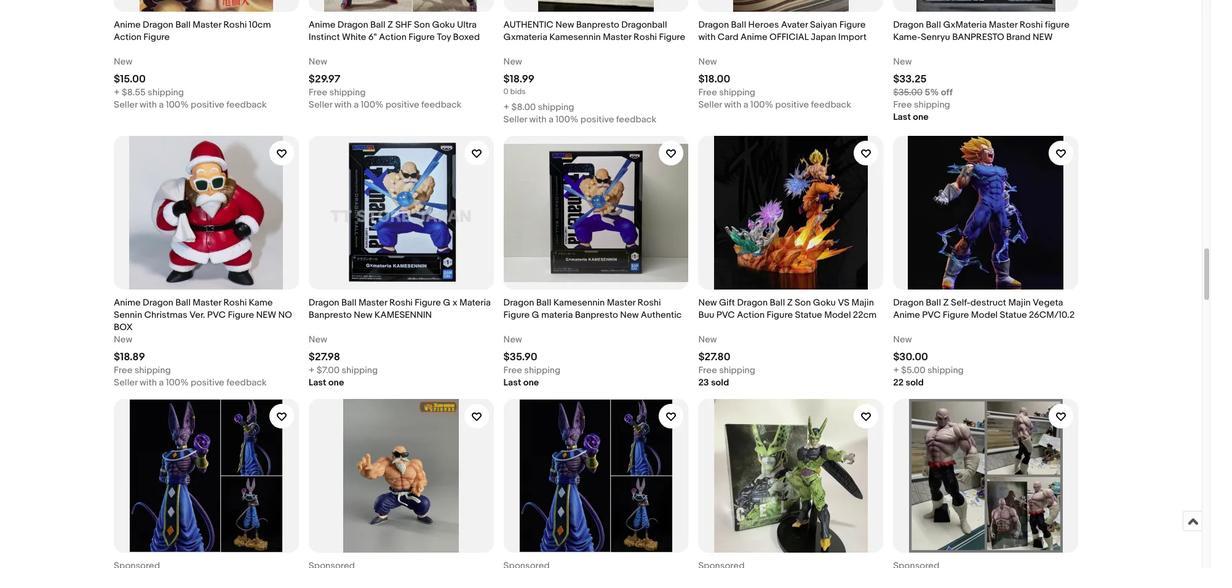 Task type: describe. For each thing, give the bounding box(es) containing it.
materia
[[541, 310, 573, 321]]

shipping inside new $30.00 + $5.00 shipping 22 sold
[[928, 365, 964, 377]]

g inside 'dragon ball kamesennin master roshi figure g materia banpresto new authentic'
[[532, 310, 539, 321]]

shipping inside "new $35.90 free shipping last one"
[[524, 365, 561, 377]]

$29.97
[[309, 73, 340, 86]]

gxmateria
[[943, 19, 987, 31]]

new $30.00 + $5.00 shipping 22 sold
[[893, 334, 964, 389]]

+ for $27.98
[[309, 365, 315, 377]]

ball inside dragon ball master roshi figure g x materia banpresto new kamesennin
[[341, 297, 357, 309]]

anime inside dragon ball heroes avater saiyan figure with card anime official japan import
[[741, 32, 768, 43]]

a inside the new $15.00 + $8.55 shipping seller with a 100% positive feedback
[[159, 99, 164, 111]]

model inside new gift dragon ball z son goku vs majin buu pvc action figure statue model 22cm
[[824, 310, 851, 321]]

figure inside "dragon ball z self-destruct majin vegeta anime pvc figure model statue 26cm/10.2"
[[943, 310, 969, 321]]

action inside anime dragon ball master roshi 10cm action figure
[[114, 32, 141, 43]]

box
[[114, 322, 133, 334]]

authentic
[[504, 19, 554, 31]]

new for $15.00
[[114, 56, 132, 68]]

feedback inside new $29.97 free shipping seller with a 100% positive feedback
[[421, 99, 462, 111]]

master for dragon ball gxmateria master roshi figure kame-senryu banpresto brand new
[[989, 19, 1018, 31]]

banpresto for $27.98
[[309, 310, 352, 321]]

new for $35.90
[[504, 334, 522, 346]]

model inside "dragon ball z self-destruct majin vegeta anime pvc figure model statue 26cm/10.2"
[[971, 310, 998, 321]]

$7.00
[[317, 365, 340, 377]]

$33.25
[[893, 73, 927, 86]]

x
[[453, 297, 457, 309]]

gift
[[719, 297, 735, 309]]

master for anime dragon ball master roshi kame sennin christmas ver. pvc figure new no box new $18.89 free shipping seller with a 100% positive feedback
[[193, 297, 221, 309]]

$27.98
[[309, 351, 340, 364]]

sennin
[[114, 310, 142, 321]]

vegeta
[[1033, 297, 1063, 309]]

figure inside dragon ball heroes avater saiyan figure with card anime official japan import
[[839, 19, 866, 31]]

new text field for $30.00
[[893, 334, 912, 347]]

$8.00
[[512, 102, 536, 113]]

one inside new $33.25 $35.00 5% off free shipping last one
[[913, 112, 929, 123]]

roshi for dragon ball gxmateria master roshi figure kame-senryu banpresto brand new
[[1020, 19, 1043, 31]]

new $15.00 + $8.55 shipping seller with a 100% positive feedback
[[114, 56, 267, 111]]

free shipping text field for $29.97
[[309, 87, 366, 99]]

figure
[[1045, 19, 1070, 31]]

dragon inside 'dragon ball kamesennin master roshi figure g materia banpresto new authentic'
[[504, 297, 534, 309]]

pvc inside "dragon ball z self-destruct majin vegeta anime pvc figure model statue 26cm/10.2"
[[922, 310, 941, 321]]

positive inside the new $18.99 0 bids + $8.00 shipping seller with a 100% positive feedback
[[580, 114, 614, 126]]

dragon ball z self-destruct majin vegeta anime pvc figure model statue 26cm/10.2
[[893, 297, 1075, 321]]

$30.00
[[893, 351, 928, 364]]

shipping inside new $27.98 + $7.00 shipping last one
[[342, 365, 378, 377]]

buu
[[698, 310, 714, 321]]

new text field for $18.89
[[114, 334, 132, 347]]

100% inside the new $18.99 0 bids + $8.00 shipping seller with a 100% positive feedback
[[556, 114, 578, 126]]

pvc inside anime dragon ball master roshi kame sennin christmas ver. pvc figure new no box new $18.89 free shipping seller with a 100% positive feedback
[[207, 310, 226, 321]]

previous price $35.00 5% off text field
[[893, 87, 953, 99]]

majin inside "dragon ball z self-destruct majin vegeta anime pvc figure model statue 26cm/10.2"
[[1008, 297, 1031, 309]]

free shipping text field for $18.00
[[698, 87, 755, 99]]

100% inside the new $15.00 + $8.55 shipping seller with a 100% positive feedback
[[166, 99, 189, 111]]

positive inside anime dragon ball master roshi kame sennin christmas ver. pvc figure new no box new $18.89 free shipping seller with a 100% positive feedback
[[191, 377, 224, 389]]

card
[[718, 32, 739, 43]]

last inside "new $35.90 free shipping last one"
[[504, 377, 521, 389]]

seller with a 100% positive feedback text field for $18.00
[[698, 99, 851, 112]]

anime dragon ball master roshi kame sennin christmas ver. pvc figure new no box new $18.89 free shipping seller with a 100% positive feedback
[[114, 297, 292, 389]]

dragon inside anime dragon ball master roshi kame sennin christmas ver. pvc figure new no box new $18.89 free shipping seller with a 100% positive feedback
[[143, 297, 173, 309]]

one inside "new $35.90 free shipping last one"
[[523, 377, 539, 389]]

new $27.98 + $7.00 shipping last one
[[309, 334, 378, 389]]

+ $8.00 shipping text field
[[504, 102, 574, 114]]

dragon inside "dragon ball z self-destruct majin vegeta anime pvc figure model statue 26cm/10.2"
[[893, 297, 924, 309]]

dragon ball heroes avater saiyan figure with card anime official japan import
[[698, 19, 867, 43]]

brand
[[1006, 32, 1031, 43]]

free shipping text field for $35.90
[[504, 365, 561, 377]]

100% inside new $29.97 free shipping seller with a 100% positive feedback
[[361, 99, 384, 111]]

action for $27.80
[[737, 310, 765, 321]]

ball inside anime dragon ball master roshi 10cm action figure
[[175, 19, 191, 31]]

$18.00 text field
[[698, 73, 730, 86]]

seller with a 100% positive feedback text field for $18.99
[[504, 114, 657, 126]]

figure inside new gift dragon ball z son goku vs majin buu pvc action figure statue model 22cm
[[767, 310, 793, 321]]

dragon inside dragon ball gxmateria master roshi figure kame-senryu banpresto brand new
[[893, 19, 924, 31]]

a inside anime dragon ball master roshi kame sennin christmas ver. pvc figure new no box new $18.89 free shipping seller with a 100% positive feedback
[[159, 377, 164, 389]]

seller inside anime dragon ball master roshi kame sennin christmas ver. pvc figure new no box new $18.89 free shipping seller with a 100% positive feedback
[[114, 377, 138, 389]]

self-
[[951, 297, 971, 309]]

new for $18.00
[[698, 56, 717, 68]]

26cm/10.2
[[1029, 310, 1075, 321]]

new text field for $18.99
[[504, 56, 522, 68]]

shipping inside new $27.80 free shipping 23 sold
[[719, 365, 755, 377]]

+ inside the new $18.99 0 bids + $8.00 shipping seller with a 100% positive feedback
[[504, 102, 510, 113]]

with inside anime dragon ball master roshi kame sennin christmas ver. pvc figure new no box new $18.89 free shipping seller with a 100% positive feedback
[[140, 377, 157, 389]]

new $35.90 free shipping last one
[[504, 334, 561, 389]]

christmas
[[144, 310, 187, 321]]

dragon ball kamesennin master roshi figure g materia banpresto new authentic
[[504, 297, 682, 321]]

with inside new $18.00 free shipping seller with a 100% positive feedback
[[724, 99, 741, 111]]

ball inside anime dragon ball z shf son goku ultra instinct white 6" action figure toy boxed
[[370, 19, 386, 31]]

figure inside authentic new banpresto dragonball gxmateria kamesennin master roshi figure
[[659, 32, 685, 43]]

instinct
[[309, 32, 340, 43]]

z inside new gift dragon ball z son goku vs majin buu pvc action figure statue model 22cm
[[787, 297, 793, 309]]

new for $29.97
[[309, 56, 327, 68]]

anime dragon ball master roshi 10cm action figure
[[114, 19, 271, 43]]

new for gift
[[698, 297, 717, 309]]

+ $8.55 shipping text field
[[114, 87, 184, 99]]

shipping inside new $29.97 free shipping seller with a 100% positive feedback
[[329, 87, 366, 99]]

new inside anime dragon ball master roshi kame sennin christmas ver. pvc figure new no box new $18.89 free shipping seller with a 100% positive feedback
[[256, 310, 276, 321]]

off
[[941, 87, 953, 99]]

free for $18.00
[[698, 87, 717, 99]]

ver.
[[189, 310, 205, 321]]

a inside new $29.97 free shipping seller with a 100% positive feedback
[[354, 99, 359, 111]]

kamesennin inside authentic new banpresto dragonball gxmateria kamesennin master roshi figure
[[550, 32, 601, 43]]

new $18.00 free shipping seller with a 100% positive feedback
[[698, 56, 851, 111]]

new $18.99 0 bids + $8.00 shipping seller with a 100% positive feedback
[[504, 56, 657, 126]]

6"
[[368, 32, 377, 43]]

+ $5.00 shipping text field
[[893, 365, 964, 377]]

z inside anime dragon ball z shf son goku ultra instinct white 6" action figure toy boxed
[[388, 19, 393, 31]]

shf
[[395, 19, 412, 31]]

shipping inside the new $15.00 + $8.55 shipping seller with a 100% positive feedback
[[148, 87, 184, 99]]

with inside the new $18.99 0 bids + $8.00 shipping seller with a 100% positive feedback
[[529, 114, 547, 126]]

22cm
[[853, 310, 877, 321]]

shipping inside the new $18.99 0 bids + $8.00 shipping seller with a 100% positive feedback
[[538, 102, 574, 113]]

a inside the new $18.99 0 bids + $8.00 shipping seller with a 100% positive feedback
[[549, 114, 554, 126]]

free for $27.80
[[698, 365, 717, 377]]

japan
[[811, 32, 836, 43]]

goku for $27.80
[[813, 297, 836, 309]]

master inside authentic new banpresto dragonball gxmateria kamesennin master roshi figure
[[603, 32, 632, 43]]

22
[[893, 377, 904, 389]]

figure inside anime dragon ball master roshi kame sennin christmas ver. pvc figure new no box new $18.89 free shipping seller with a 100% positive feedback
[[228, 310, 254, 321]]

new inside anime dragon ball master roshi kame sennin christmas ver. pvc figure new no box new $18.89 free shipping seller with a 100% positive feedback
[[114, 334, 132, 346]]

new text field for $29.97
[[309, 56, 327, 68]]

new $29.97 free shipping seller with a 100% positive feedback
[[309, 56, 462, 111]]

$18.00
[[698, 73, 730, 86]]

roshi for anime dragon ball master roshi kame sennin christmas ver. pvc figure new no box new $18.89 free shipping seller with a 100% positive feedback
[[223, 297, 247, 309]]

$15.00 text field
[[114, 73, 146, 86]]

new $33.25 $35.00 5% off free shipping last one
[[893, 56, 953, 123]]

feedback inside new $18.00 free shipping seller with a 100% positive feedback
[[811, 99, 851, 111]]

Seller with a 100% positive feedback text field
[[309, 99, 462, 112]]

new text field for $27.98
[[309, 334, 327, 347]]

import
[[838, 32, 867, 43]]

action for $29.97
[[379, 32, 407, 43]]

master inside dragon ball master roshi figure g x materia banpresto new kamesennin
[[359, 297, 387, 309]]

senryu
[[921, 32, 950, 43]]

100% inside anime dragon ball master roshi kame sennin christmas ver. pvc figure new no box new $18.89 free shipping seller with a 100% positive feedback
[[166, 377, 189, 389]]

$35.90
[[504, 351, 537, 364]]

$30.00 text field
[[893, 351, 928, 364]]

new text field for $18.00
[[698, 56, 717, 68]]

dragon inside anime dragon ball master roshi 10cm action figure
[[143, 19, 173, 31]]

free inside anime dragon ball master roshi kame sennin christmas ver. pvc figure new no box new $18.89 free shipping seller with a 100% positive feedback
[[114, 365, 133, 377]]

figure inside anime dragon ball z shf son goku ultra instinct white 6" action figure toy boxed
[[409, 32, 435, 43]]

shipping inside new $33.25 $35.00 5% off free shipping last one
[[914, 99, 950, 111]]

toy
[[437, 32, 451, 43]]

avater
[[781, 19, 808, 31]]

roshi for dragon ball kamesennin master roshi figure g materia banpresto new authentic
[[638, 297, 661, 309]]

100% inside new $18.00 free shipping seller with a 100% positive feedback
[[751, 99, 773, 111]]



Task type: vqa. For each thing, say whether or not it's contained in the screenshot.


Task type: locate. For each thing, give the bounding box(es) containing it.
shipping right $8.00
[[538, 102, 574, 113]]

banpresto up $27.98 text box
[[309, 310, 352, 321]]

sold down $5.00
[[906, 377, 924, 389]]

new text field up $30.00
[[893, 334, 912, 347]]

shipping down 5%
[[914, 99, 950, 111]]

son inside anime dragon ball z shf son goku ultra instinct white 6" action figure toy boxed
[[414, 19, 430, 31]]

free shipping text field for $27.80
[[698, 365, 755, 377]]

figure inside anime dragon ball master roshi 10cm action figure
[[144, 32, 170, 43]]

sold inside new $30.00 + $5.00 shipping 22 sold
[[906, 377, 924, 389]]

anime for anime dragon ball master roshi 10cm action figure
[[114, 19, 141, 31]]

new text field up $33.25
[[893, 56, 912, 68]]

last one text field down $35.90
[[504, 377, 539, 390]]

feedback inside anime dragon ball master roshi kame sennin christmas ver. pvc figure new no box new $18.89 free shipping seller with a 100% positive feedback
[[226, 377, 267, 389]]

free
[[309, 87, 327, 99], [698, 87, 717, 99], [893, 99, 912, 111], [114, 365, 133, 377], [504, 365, 522, 377], [698, 365, 717, 377]]

roshi
[[223, 19, 247, 31], [1020, 19, 1043, 31], [634, 32, 657, 43], [223, 297, 247, 309], [389, 297, 413, 309], [638, 297, 661, 309]]

new inside 'dragon ball kamesennin master roshi figure g materia banpresto new authentic'
[[620, 310, 639, 321]]

1 pvc from the left
[[207, 310, 226, 321]]

dragonball
[[621, 19, 667, 31]]

seller inside the new $18.99 0 bids + $8.00 shipping seller with a 100% positive feedback
[[504, 114, 527, 126]]

0 horizontal spatial last
[[309, 377, 326, 389]]

kamesennin
[[550, 32, 601, 43], [554, 297, 605, 309]]

free down the $18.00 at the top right of page
[[698, 87, 717, 99]]

2 pvc from the left
[[716, 310, 735, 321]]

new down box
[[114, 334, 132, 346]]

last down $35.00
[[893, 112, 911, 123]]

master for anime dragon ball master roshi 10cm action figure
[[193, 19, 221, 31]]

free shipping text field for $18.89
[[114, 365, 171, 377]]

free shipping text field down $18.00 text field
[[698, 87, 755, 99]]

$27.80
[[698, 351, 731, 364]]

100%
[[166, 99, 189, 111], [361, 99, 384, 111], [751, 99, 773, 111], [556, 114, 578, 126], [166, 377, 189, 389]]

2 horizontal spatial last
[[893, 112, 911, 123]]

+ left $8.55
[[114, 87, 120, 99]]

0 vertical spatial new
[[1033, 32, 1053, 43]]

0 bids text field
[[504, 87, 526, 97]]

2 horizontal spatial pvc
[[922, 310, 941, 321]]

dragon right materia
[[504, 297, 534, 309]]

new left authentic
[[620, 310, 639, 321]]

son inside new gift dragon ball z son goku vs majin buu pvc action figure statue model 22cm
[[795, 297, 811, 309]]

action inside anime dragon ball z shf son goku ultra instinct white 6" action figure toy boxed
[[379, 32, 407, 43]]

None text field
[[114, 561, 160, 568], [309, 561, 355, 568], [504, 561, 550, 568], [698, 561, 745, 568], [893, 561, 940, 568], [114, 561, 160, 568], [309, 561, 355, 568], [504, 561, 550, 568], [698, 561, 745, 568], [893, 561, 940, 568]]

feedback inside the new $18.99 0 bids + $8.00 shipping seller with a 100% positive feedback
[[616, 114, 657, 126]]

ball inside dragon ball gxmateria master roshi figure kame-senryu banpresto brand new
[[926, 19, 941, 31]]

anime for anime dragon ball master roshi kame sennin christmas ver. pvc figure new no box new $18.89 free shipping seller with a 100% positive feedback
[[114, 297, 141, 309]]

shipping down $35.90 text box
[[524, 365, 561, 377]]

free down $35.90 text box
[[504, 365, 522, 377]]

anime inside anime dragon ball master roshi 10cm action figure
[[114, 19, 141, 31]]

son right shf
[[414, 19, 430, 31]]

Last one text field
[[893, 112, 929, 124], [309, 377, 344, 390], [504, 377, 539, 390]]

figure
[[839, 19, 866, 31], [144, 32, 170, 43], [409, 32, 435, 43], [659, 32, 685, 43], [415, 297, 441, 309], [228, 310, 254, 321], [504, 310, 530, 321], [767, 310, 793, 321], [943, 310, 969, 321]]

seller with a 100% positive feedback text field for $15.00
[[114, 99, 267, 112]]

new inside new gift dragon ball z son goku vs majin buu pvc action figure statue model 22cm
[[698, 297, 717, 309]]

majin up 22cm
[[852, 297, 874, 309]]

0 horizontal spatial action
[[114, 32, 141, 43]]

master inside anime dragon ball master roshi kame sennin christmas ver. pvc figure new no box new $18.89 free shipping seller with a 100% positive feedback
[[193, 297, 221, 309]]

seller down $8.55
[[114, 99, 138, 111]]

$35.90 text field
[[504, 351, 537, 364]]

free inside new $29.97 free shipping seller with a 100% positive feedback
[[309, 87, 327, 99]]

1 free shipping text field from the left
[[114, 365, 171, 377]]

statue
[[795, 310, 822, 321], [1000, 310, 1027, 321]]

0 horizontal spatial free shipping text field
[[114, 365, 171, 377]]

0 horizontal spatial son
[[414, 19, 430, 31]]

1 horizontal spatial pvc
[[716, 310, 735, 321]]

$27.98 text field
[[309, 351, 340, 364]]

ball inside anime dragon ball master roshi kame sennin christmas ver. pvc figure new no box new $18.89 free shipping seller with a 100% positive feedback
[[175, 297, 191, 309]]

shipping inside anime dragon ball master roshi kame sennin christmas ver. pvc figure new no box new $18.89 free shipping seller with a 100% positive feedback
[[135, 365, 171, 377]]

with left card
[[698, 32, 716, 43]]

majin inside new gift dragon ball z son goku vs majin buu pvc action figure statue model 22cm
[[852, 297, 874, 309]]

pvc
[[207, 310, 226, 321], [716, 310, 735, 321], [922, 310, 941, 321]]

goku
[[432, 19, 455, 31], [813, 297, 836, 309]]

g
[[443, 297, 451, 309], [532, 310, 539, 321]]

anime inside "dragon ball z self-destruct majin vegeta anime pvc figure model statue 26cm/10.2"
[[893, 310, 920, 321]]

new up $18.99
[[504, 56, 522, 68]]

free shipping text field down 5%
[[893, 99, 950, 112]]

roshi inside anime dragon ball master roshi 10cm action figure
[[223, 19, 247, 31]]

gxmateria
[[504, 32, 547, 43]]

dragon inside dragon ball heroes avater saiyan figure with card anime official japan import
[[698, 19, 729, 31]]

new up the $18.00 at the top right of page
[[698, 56, 717, 68]]

0 horizontal spatial goku
[[432, 19, 455, 31]]

new inside "new $35.90 free shipping last one"
[[504, 334, 522, 346]]

free shipping text field down $29.97 text box
[[309, 87, 366, 99]]

new
[[1033, 32, 1053, 43], [256, 310, 276, 321]]

anime right 22cm
[[893, 310, 920, 321]]

2 horizontal spatial free shipping text field
[[698, 365, 755, 377]]

roshi for anime dragon ball master roshi 10cm action figure
[[223, 19, 247, 31]]

3 free shipping text field from the left
[[698, 365, 755, 377]]

with down $8.00
[[529, 114, 547, 126]]

new text field for $15.00
[[114, 56, 132, 68]]

1 vertical spatial son
[[795, 297, 811, 309]]

saiyan
[[810, 19, 837, 31]]

$27.80 text field
[[698, 351, 731, 364]]

statue inside "dragon ball z self-destruct majin vegeta anime pvc figure model statue 26cm/10.2"
[[1000, 310, 1027, 321]]

seller inside new $18.00 free shipping seller with a 100% positive feedback
[[698, 99, 722, 111]]

dragon inside anime dragon ball z shf son goku ultra instinct white 6" action figure toy boxed
[[338, 19, 368, 31]]

ball inside 'dragon ball kamesennin master roshi figure g materia banpresto new authentic'
[[536, 297, 551, 309]]

sold
[[711, 377, 729, 389], [906, 377, 924, 389]]

ball up materia
[[536, 297, 551, 309]]

ball up card
[[731, 19, 746, 31]]

materia
[[460, 297, 491, 309]]

free shipping text field down $18.89 text field
[[114, 365, 171, 377]]

dragon up kame-
[[893, 19, 924, 31]]

ball inside dragon ball heroes avater saiyan figure with card anime official japan import
[[731, 19, 746, 31]]

$29.97 text field
[[309, 73, 340, 86]]

new text field up $18.99
[[504, 56, 522, 68]]

feedback
[[226, 99, 267, 111], [421, 99, 462, 111], [811, 99, 851, 111], [616, 114, 657, 126], [226, 377, 267, 389]]

0 horizontal spatial sold
[[711, 377, 729, 389]]

free for $35.90
[[504, 365, 522, 377]]

banpresto right materia
[[575, 310, 618, 321]]

ultra
[[457, 19, 477, 31]]

1 horizontal spatial sold
[[906, 377, 924, 389]]

son for $27.80
[[795, 297, 811, 309]]

0 horizontal spatial z
[[388, 19, 393, 31]]

with down $18.89 text field
[[140, 377, 157, 389]]

goku inside new gift dragon ball z son goku vs majin buu pvc action figure statue model 22cm
[[813, 297, 836, 309]]

roshi left 10cm
[[223, 19, 247, 31]]

roshi inside dragon ball gxmateria master roshi figure kame-senryu banpresto brand new
[[1020, 19, 1043, 31]]

shipping down $18.00 text field
[[719, 87, 755, 99]]

roshi down dragonball
[[634, 32, 657, 43]]

22 sold text field
[[893, 377, 924, 390]]

1 statue from the left
[[795, 310, 822, 321]]

free for $29.97
[[309, 87, 327, 99]]

shipping down $29.97 text box
[[329, 87, 366, 99]]

1 horizontal spatial last one text field
[[504, 377, 539, 390]]

new down "kame"
[[256, 310, 276, 321]]

ball
[[175, 19, 191, 31], [370, 19, 386, 31], [731, 19, 746, 31], [926, 19, 941, 31], [175, 297, 191, 309], [341, 297, 357, 309], [536, 297, 551, 309], [770, 297, 785, 309], [926, 297, 941, 309]]

1 horizontal spatial action
[[379, 32, 407, 43]]

kame-
[[893, 32, 921, 43]]

one
[[913, 112, 929, 123], [328, 377, 344, 389], [523, 377, 539, 389]]

Free shipping text field
[[114, 365, 171, 377], [504, 365, 561, 377], [698, 365, 755, 377]]

vs
[[838, 297, 850, 309]]

destruct
[[971, 297, 1006, 309]]

+ inside the new $15.00 + $8.55 shipping seller with a 100% positive feedback
[[114, 87, 120, 99]]

0 vertical spatial son
[[414, 19, 430, 31]]

new inside new $33.25 $35.00 5% off free shipping last one
[[893, 56, 912, 68]]

free down $18.89 text field
[[114, 365, 133, 377]]

anime up $15.00 text field
[[114, 19, 141, 31]]

last one text field for $27.98
[[309, 377, 344, 390]]

new text field up '$29.97'
[[309, 56, 327, 68]]

one inside new $27.98 + $7.00 shipping last one
[[328, 377, 344, 389]]

0 horizontal spatial model
[[824, 310, 851, 321]]

1 horizontal spatial free shipping text field
[[504, 365, 561, 377]]

majin
[[852, 297, 874, 309], [1008, 297, 1031, 309]]

1 vertical spatial new
[[256, 310, 276, 321]]

2 horizontal spatial one
[[913, 112, 929, 123]]

last inside new $27.98 + $7.00 shipping last one
[[309, 377, 326, 389]]

1 horizontal spatial free shipping text field
[[698, 87, 755, 99]]

new down figure
[[1033, 32, 1053, 43]]

dragon up $27.98 text box
[[309, 297, 339, 309]]

master for dragon ball kamesennin master roshi figure g materia banpresto new authentic
[[607, 297, 636, 309]]

seller down $8.00
[[504, 114, 527, 126]]

model
[[824, 310, 851, 321], [971, 310, 998, 321]]

$18.89 text field
[[114, 351, 145, 364]]

master inside dragon ball gxmateria master roshi figure kame-senryu banpresto brand new
[[989, 19, 1018, 31]]

new for $18.99
[[504, 56, 522, 68]]

0 horizontal spatial one
[[328, 377, 344, 389]]

23
[[698, 377, 709, 389]]

Free shipping text field
[[309, 87, 366, 99], [698, 87, 755, 99], [893, 99, 950, 112]]

+ down 0
[[504, 102, 510, 113]]

+ up 22
[[893, 365, 899, 377]]

son for $29.97
[[414, 19, 430, 31]]

with down $29.97 text box
[[335, 99, 352, 111]]

kamesennin inside 'dragon ball kamesennin master roshi figure g materia banpresto new authentic'
[[554, 297, 605, 309]]

figure inside 'dragon ball kamesennin master roshi figure g materia banpresto new authentic'
[[504, 310, 530, 321]]

roshi up brand on the right top of page
[[1020, 19, 1043, 31]]

dragon up the 'christmas'
[[143, 297, 173, 309]]

anime
[[114, 19, 141, 31], [309, 19, 336, 31], [741, 32, 768, 43], [114, 297, 141, 309], [893, 310, 920, 321]]

g left x at the left
[[443, 297, 451, 309]]

roshi inside dragon ball master roshi figure g x materia banpresto new kamesennin
[[389, 297, 413, 309]]

1 horizontal spatial goku
[[813, 297, 836, 309]]

last one text field for $35.90
[[504, 377, 539, 390]]

new text field for $33.25
[[893, 56, 912, 68]]

seller down $18.89 text field
[[114, 377, 138, 389]]

last
[[893, 112, 911, 123], [309, 377, 326, 389], [504, 377, 521, 389]]

model down vs
[[824, 310, 851, 321]]

master
[[193, 19, 221, 31], [989, 19, 1018, 31], [603, 32, 632, 43], [193, 297, 221, 309], [359, 297, 387, 309], [607, 297, 636, 309]]

new up buu
[[698, 297, 717, 309]]

new for $30.00
[[893, 334, 912, 346]]

new text field up $27.98 text box
[[309, 334, 327, 347]]

1 vertical spatial kamesennin
[[554, 297, 605, 309]]

2 statue from the left
[[1000, 310, 1027, 321]]

0 vertical spatial kamesennin
[[550, 32, 601, 43]]

+
[[114, 87, 120, 99], [504, 102, 510, 113], [309, 365, 315, 377], [893, 365, 899, 377]]

kame
[[249, 297, 273, 309]]

$15.00
[[114, 73, 146, 86]]

shipping right $7.00
[[342, 365, 378, 377]]

free inside new $18.00 free shipping seller with a 100% positive feedback
[[698, 87, 717, 99]]

seller down $29.97 text box
[[309, 99, 332, 111]]

$33.25 text field
[[893, 73, 927, 86]]

10cm
[[249, 19, 271, 31]]

free down '$29.97'
[[309, 87, 327, 99]]

$18.99 text field
[[504, 73, 535, 86]]

dragon inside new gift dragon ball z son goku vs majin buu pvc action figure statue model 22cm
[[737, 297, 768, 309]]

0
[[504, 87, 509, 97]]

last down $35.90 text box
[[504, 377, 521, 389]]

anime for anime dragon ball z shf son goku ultra instinct white 6" action figure toy boxed
[[309, 19, 336, 31]]

ball up senryu
[[926, 19, 941, 31]]

a
[[159, 99, 164, 111], [354, 99, 359, 111], [744, 99, 748, 111], [549, 114, 554, 126], [159, 377, 164, 389]]

new left kamesennin
[[354, 310, 372, 321]]

1 horizontal spatial majin
[[1008, 297, 1031, 309]]

z left self-
[[943, 297, 949, 309]]

pvc down gift
[[716, 310, 735, 321]]

action right buu
[[737, 310, 765, 321]]

banpresto
[[576, 19, 619, 31], [309, 310, 352, 321], [575, 310, 618, 321]]

authentic
[[641, 310, 682, 321]]

banpresto inside dragon ball master roshi figure g x materia banpresto new kamesennin
[[309, 310, 352, 321]]

one down $7.00
[[328, 377, 344, 389]]

last down $7.00
[[309, 377, 326, 389]]

1 sold from the left
[[711, 377, 729, 389]]

new inside the new $15.00 + $8.55 shipping seller with a 100% positive feedback
[[114, 56, 132, 68]]

banpresto
[[952, 32, 1004, 43]]

2 horizontal spatial free shipping text field
[[893, 99, 950, 112]]

new inside authentic new banpresto dragonball gxmateria kamesennin master roshi figure
[[556, 19, 574, 31]]

new $27.80 free shipping 23 sold
[[698, 334, 755, 389]]

kamesennin down authentic
[[550, 32, 601, 43]]

free inside new $27.80 free shipping 23 sold
[[698, 365, 717, 377]]

anime dragon ball z shf son goku ultra instinct white 6" action figure toy boxed
[[309, 19, 480, 43]]

anime up instinct
[[309, 19, 336, 31]]

0 horizontal spatial majin
[[852, 297, 874, 309]]

free inside new $33.25 $35.00 5% off free shipping last one
[[893, 99, 912, 111]]

seller inside new $29.97 free shipping seller with a 100% positive feedback
[[309, 99, 332, 111]]

dragon ball gxmateria master roshi figure kame-senryu banpresto brand new
[[893, 19, 1070, 43]]

free inside "new $35.90 free shipping last one"
[[504, 365, 522, 377]]

shipping inside new $18.00 free shipping seller with a 100% positive feedback
[[719, 87, 755, 99]]

1 majin from the left
[[852, 297, 874, 309]]

with
[[698, 32, 716, 43], [140, 99, 157, 111], [335, 99, 352, 111], [724, 99, 741, 111], [529, 114, 547, 126], [140, 377, 157, 389]]

shipping right $8.55
[[148, 87, 184, 99]]

new text field up $27.80
[[698, 334, 717, 347]]

sold inside new $27.80 free shipping 23 sold
[[711, 377, 729, 389]]

dragon up $15.00 text field
[[143, 19, 173, 31]]

seller down the $18.00 at the top right of page
[[698, 99, 722, 111]]

white
[[342, 32, 366, 43]]

z left shf
[[388, 19, 393, 31]]

no
[[278, 310, 292, 321]]

1 model from the left
[[824, 310, 851, 321]]

banpresto inside 'dragon ball kamesennin master roshi figure g materia banpresto new authentic'
[[575, 310, 618, 321]]

0 vertical spatial goku
[[432, 19, 455, 31]]

new up $35.90 text box
[[504, 334, 522, 346]]

2 sold from the left
[[906, 377, 924, 389]]

feedback inside the new $15.00 + $8.55 shipping seller with a 100% positive feedback
[[226, 99, 267, 111]]

statue inside new gift dragon ball z son goku vs majin buu pvc action figure statue model 22cm
[[795, 310, 822, 321]]

positive inside new $18.00 free shipping seller with a 100% positive feedback
[[775, 99, 809, 111]]

0 vertical spatial g
[[443, 297, 451, 309]]

New text field
[[114, 56, 132, 68], [504, 56, 522, 68], [893, 56, 912, 68], [114, 334, 132, 347], [893, 334, 912, 347]]

figure inside dragon ball master roshi figure g x materia banpresto new kamesennin
[[415, 297, 441, 309]]

model down destruct at the bottom right of the page
[[971, 310, 998, 321]]

master inside anime dragon ball master roshi 10cm action figure
[[193, 19, 221, 31]]

banpresto for $35.90
[[575, 310, 618, 321]]

new text field up $35.90 text box
[[504, 334, 522, 347]]

goku for $29.97
[[432, 19, 455, 31]]

shipping down $27.80
[[719, 365, 755, 377]]

heroes
[[748, 19, 779, 31]]

1 horizontal spatial one
[[523, 377, 539, 389]]

new text field for $35.90
[[504, 334, 522, 347]]

dragon left self-
[[893, 297, 924, 309]]

$35.00
[[893, 87, 923, 99]]

pvc right ver.
[[207, 310, 226, 321]]

3 pvc from the left
[[922, 310, 941, 321]]

new for $27.80
[[698, 334, 717, 346]]

Seller with a 100% positive feedback text field
[[114, 99, 267, 112], [698, 99, 851, 112], [504, 114, 657, 126], [114, 377, 267, 390]]

goku left vs
[[813, 297, 836, 309]]

$18.89
[[114, 351, 145, 364]]

kamesennin
[[375, 310, 432, 321]]

new inside dragon ball gxmateria master roshi figure kame-senryu banpresto brand new
[[1033, 32, 1053, 43]]

1 horizontal spatial new
[[1033, 32, 1053, 43]]

$18.99
[[504, 73, 535, 86]]

anime inside anime dragon ball z shf son goku ultra instinct white 6" action figure toy boxed
[[309, 19, 336, 31]]

1 horizontal spatial last
[[504, 377, 521, 389]]

1 horizontal spatial statue
[[1000, 310, 1027, 321]]

23 sold text field
[[698, 377, 729, 390]]

new up $15.00
[[114, 56, 132, 68]]

z inside "dragon ball z self-destruct majin vegeta anime pvc figure model statue 26cm/10.2"
[[943, 297, 949, 309]]

+ for $15.00
[[114, 87, 120, 99]]

ball inside new gift dragon ball z son goku vs majin buu pvc action figure statue model 22cm
[[770, 297, 785, 309]]

goku up toy on the top of page
[[432, 19, 455, 31]]

action up $15.00
[[114, 32, 141, 43]]

with down $8.55
[[140, 99, 157, 111]]

positive inside the new $15.00 + $8.55 shipping seller with a 100% positive feedback
[[191, 99, 224, 111]]

new gift dragon ball z son goku vs majin buu pvc action figure statue model 22cm
[[698, 297, 877, 321]]

dragon up card
[[698, 19, 729, 31]]

1 horizontal spatial model
[[971, 310, 998, 321]]

boxed
[[453, 32, 480, 43]]

seller with a 100% positive feedback text field for $18.89
[[114, 377, 267, 390]]

ball right gift
[[770, 297, 785, 309]]

2 model from the left
[[971, 310, 998, 321]]

with inside new $29.97 free shipping seller with a 100% positive feedback
[[335, 99, 352, 111]]

official
[[770, 32, 809, 43]]

new up $27.80
[[698, 334, 717, 346]]

+ for $30.00
[[893, 365, 899, 377]]

new text field down box
[[114, 334, 132, 347]]

seller inside the new $15.00 + $8.55 shipping seller with a 100% positive feedback
[[114, 99, 138, 111]]

0 horizontal spatial free shipping text field
[[309, 87, 366, 99]]

0 horizontal spatial pvc
[[207, 310, 226, 321]]

0 horizontal spatial new
[[256, 310, 276, 321]]

$5.00
[[901, 365, 926, 377]]

roshi inside authentic new banpresto dragonball gxmateria kamesennin master roshi figure
[[634, 32, 657, 43]]

+ left $7.00
[[309, 365, 315, 377]]

pvc inside new gift dragon ball z son goku vs majin buu pvc action figure statue model 22cm
[[716, 310, 735, 321]]

new inside dragon ball master roshi figure g x materia banpresto new kamesennin
[[354, 310, 372, 321]]

dragon inside dragon ball master roshi figure g x materia banpresto new kamesennin
[[309, 297, 339, 309]]

goku inside anime dragon ball z shf son goku ultra instinct white 6" action figure toy boxed
[[432, 19, 455, 31]]

0 horizontal spatial g
[[443, 297, 451, 309]]

banpresto inside authentic new banpresto dragonball gxmateria kamesennin master roshi figure
[[576, 19, 619, 31]]

pvc up new $30.00 + $5.00 shipping 22 sold
[[922, 310, 941, 321]]

new inside new $27.98 + $7.00 shipping last one
[[309, 334, 327, 346]]

2 horizontal spatial last one text field
[[893, 112, 929, 124]]

free shipping text field down $27.80 text field
[[698, 365, 755, 377]]

free up the 23
[[698, 365, 717, 377]]

dragon ball master roshi figure g x materia banpresto new kamesennin
[[309, 297, 491, 321]]

banpresto left dragonball
[[576, 19, 619, 31]]

1 vertical spatial g
[[532, 310, 539, 321]]

+ $7.00 shipping text field
[[309, 365, 378, 377]]

with inside dragon ball heroes avater saiyan figure with card anime official japan import
[[698, 32, 716, 43]]

$8.55
[[122, 87, 146, 99]]

ball up the new $15.00 + $8.55 shipping seller with a 100% positive feedback
[[175, 19, 191, 31]]

new for $27.98
[[309, 334, 327, 346]]

authentic new banpresto dragonball gxmateria kamesennin master roshi figure
[[504, 19, 685, 43]]

new
[[556, 19, 574, 31], [114, 56, 132, 68], [309, 56, 327, 68], [504, 56, 522, 68], [698, 56, 717, 68], [893, 56, 912, 68], [698, 297, 717, 309], [354, 310, 372, 321], [620, 310, 639, 321], [114, 334, 132, 346], [309, 334, 327, 346], [504, 334, 522, 346], [698, 334, 717, 346], [893, 334, 912, 346]]

1 horizontal spatial son
[[795, 297, 811, 309]]

last inside new $33.25 $35.00 5% off free shipping last one
[[893, 112, 911, 123]]

ball up 6"
[[370, 19, 386, 31]]

2 free shipping text field from the left
[[504, 365, 561, 377]]

new up $27.98 text box
[[309, 334, 327, 346]]

2 horizontal spatial action
[[737, 310, 765, 321]]

ball inside "dragon ball z self-destruct majin vegeta anime pvc figure model statue 26cm/10.2"
[[926, 297, 941, 309]]

0 horizontal spatial statue
[[795, 310, 822, 321]]

2 majin from the left
[[1008, 297, 1031, 309]]

action
[[114, 32, 141, 43], [379, 32, 407, 43], [737, 310, 765, 321]]

New text field
[[309, 56, 327, 68], [698, 56, 717, 68], [309, 334, 327, 347], [504, 334, 522, 347], [698, 334, 717, 347]]

0 horizontal spatial last one text field
[[309, 377, 344, 390]]

2 horizontal spatial z
[[943, 297, 949, 309]]

roshi up authentic
[[638, 297, 661, 309]]

positive inside new $29.97 free shipping seller with a 100% positive feedback
[[386, 99, 419, 111]]

1 vertical spatial goku
[[813, 297, 836, 309]]

roshi left "kame"
[[223, 297, 247, 309]]

positive
[[191, 99, 224, 111], [386, 99, 419, 111], [775, 99, 809, 111], [580, 114, 614, 126], [191, 377, 224, 389]]

a inside new $18.00 free shipping seller with a 100% positive feedback
[[744, 99, 748, 111]]

1 horizontal spatial g
[[532, 310, 539, 321]]

5%
[[925, 87, 939, 99]]

new text field for $27.80
[[698, 334, 717, 347]]

new for $33.25
[[893, 56, 912, 68]]

bids
[[510, 87, 526, 97]]

dragon
[[143, 19, 173, 31], [338, 19, 368, 31], [698, 19, 729, 31], [893, 19, 924, 31], [143, 297, 173, 309], [309, 297, 339, 309], [504, 297, 534, 309], [737, 297, 768, 309], [893, 297, 924, 309]]

new text field up $15.00
[[114, 56, 132, 68]]

anime up sennin
[[114, 297, 141, 309]]

roshi up kamesennin
[[389, 297, 413, 309]]

1 horizontal spatial z
[[787, 297, 793, 309]]



